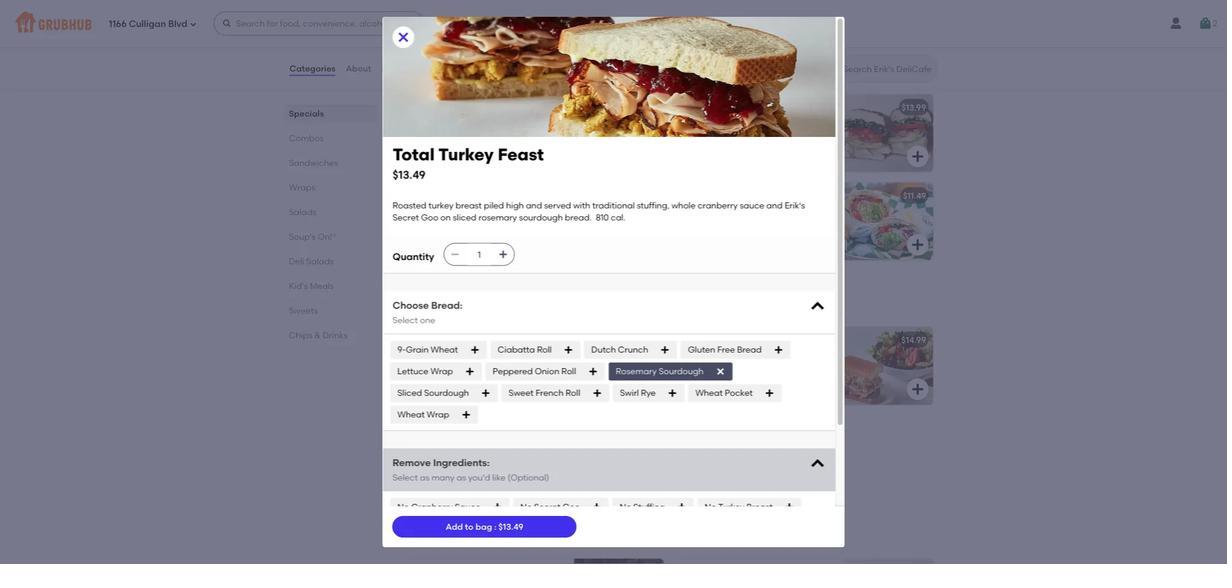 Task type: locate. For each thing, give the bounding box(es) containing it.
deli inside "half sandwich with character with a bowl of soup or house salad or deli salad."
[[806, 364, 821, 375]]

3 no from the left
[[620, 502, 631, 513]]

served
[[722, 168, 751, 178]]

salad down the combo on the right of page
[[771, 364, 794, 375]]

salad down ciabatta
[[506, 364, 528, 375]]

9-grain wheat
[[397, 345, 458, 355]]

$13.49 left baja in the right of the page
[[632, 102, 657, 112]]

chicken
[[732, 102, 766, 112], [681, 119, 715, 129]]

1 salad from the left
[[506, 364, 528, 375]]

0 horizontal spatial sauce
[[480, 144, 505, 154]]

0 vertical spatial combos
[[289, 133, 324, 143]]

1 horizontal spatial bag
[[476, 522, 492, 532]]

bowl
[[681, 364, 701, 375]]

salad for square meal
[[506, 364, 528, 375]]

sliced up blueberry
[[453, 213, 476, 223]]

as down ingredients:
[[456, 473, 466, 483]]

turkey down the "total turkey feast"
[[448, 119, 473, 129]]

piled up total turkey feast $13.49
[[503, 119, 523, 129]]

roasted down the "total turkey feast"
[[412, 119, 446, 129]]

cranberry down roll.
[[698, 201, 738, 211]]

1 vertical spatial sliced
[[453, 213, 476, 223]]

&
[[314, 330, 321, 340], [454, 535, 459, 544]]

2 deli from the left
[[806, 364, 821, 375]]

1 horizontal spatial soup
[[713, 364, 733, 375]]

sliced
[[472, 156, 496, 166], [453, 213, 476, 223]]

on up warm.
[[763, 156, 774, 166]]

house down bread
[[745, 364, 769, 375]]

on left lettuce,
[[440, 213, 451, 223]]

sourdough up the pomegranate
[[519, 213, 563, 223]]

stuffing, up total turkey feast $13.49
[[504, 131, 537, 142]]

categories button
[[289, 47, 336, 90]]

2 no from the left
[[520, 502, 532, 513]]

0 vertical spatial 810
[[486, 168, 499, 178]]

honey
[[412, 220, 437, 230]]

square inside the combos make it a square meal!
[[435, 303, 461, 312]]

piled up walnuts,
[[484, 201, 504, 211]]

meal
[[443, 335, 464, 345]]

salad. inside "half sandwich with character with a bowl of soup or house salad or deli salad."
[[681, 377, 706, 387]]

combos up 'it'
[[402, 286, 455, 301]]

no down (optional)
[[520, 502, 532, 513]]

meal!
[[462, 303, 481, 312]]

1 select from the top
[[392, 315, 418, 326]]

0 vertical spatial served
[[412, 131, 439, 142]]

total down "limited"
[[412, 102, 432, 112]]

0 horizontal spatial &
[[314, 330, 321, 340]]

house inside "half sandwich with character with a bowl of soup or house salad or deli salad."
[[745, 364, 769, 375]]

1166 culligan blvd
[[109, 19, 187, 30]]

0 horizontal spatial stuffing,
[[504, 131, 537, 142]]

1 horizontal spatial house
[[745, 364, 769, 375]]

total inside total turkey feast $13.49
[[392, 145, 434, 165]]

$18.49
[[632, 335, 657, 345]]

roll right "french"
[[566, 388, 580, 399]]

bread:
[[431, 299, 462, 311]]

1 horizontal spatial high
[[525, 119, 543, 129]]

vinaigrette.
[[412, 244, 458, 255]]

wheat up bag
[[397, 410, 425, 420]]

1 horizontal spatial goo
[[440, 156, 458, 166]]

gluten free bread
[[688, 345, 762, 355]]

1 horizontal spatial on
[[460, 156, 470, 166]]

or inside a whole sandwich with character, a bag of chips and a canned soda or bottled water.
[[546, 453, 554, 463]]

secret up arcadian
[[412, 156, 438, 166]]

bread. up lettuce,
[[458, 168, 484, 178]]

character for square meal
[[500, 352, 540, 362]]

no left breast
[[705, 502, 716, 513]]

and inside a whole sandwich with character, a bag of chips and a canned soda or bottled water.
[[464, 453, 480, 463]]

1 sandwich from the left
[[440, 352, 479, 362]]

1 vertical spatial cal.
[[611, 213, 625, 223]]

salad inside "half sandwich with character with a bowl of soup or house salad or deli salad."
[[771, 364, 794, 375]]

chips & drinks
[[289, 330, 348, 340]]

specials up "limited"
[[402, 53, 456, 68]]

combos inside the combos make it a square meal!
[[402, 286, 455, 301]]

chips & drinks tab
[[289, 329, 373, 342]]

2 house from the left
[[745, 364, 769, 375]]

select inside choose bread: select one
[[392, 315, 418, 326]]

bacon,
[[747, 119, 776, 129]]

salads right the deli
[[306, 256, 334, 266]]

turkey inside total turkey feast $13.49
[[438, 145, 494, 165]]

breast up walnuts,
[[455, 201, 482, 211]]

and inside chicken breast, bacon, pepper jack, avocado, hot cherry peppers, red bell peppers, onions, tomato, lettuce and jalapeno ranch on a peppered onion roll. served warm.
[[681, 156, 697, 166]]

salad.
[[412, 377, 436, 387], [681, 377, 706, 387]]

secret
[[412, 156, 438, 166], [392, 213, 419, 223], [534, 502, 560, 513]]

bag left :
[[476, 522, 492, 532]]

sandwich inside whole sandwich with character with a cup of soup or house salad or deli salad.
[[440, 352, 479, 362]]

bag inside a whole sandwich with character, a bag of chips and a canned soda or bottled water.
[[412, 453, 428, 463]]

jalapeno
[[699, 156, 735, 166]]

bread.
[[458, 168, 484, 178], [565, 213, 592, 223]]

0 vertical spatial secret
[[412, 156, 438, 166]]

grain
[[406, 345, 428, 355]]

cup
[[419, 364, 435, 375]]

character for half sandwich combo
[[760, 352, 801, 362]]

turkey left breast
[[718, 502, 745, 513]]

0 vertical spatial specials
[[402, 53, 456, 68]]

half
[[681, 335, 698, 345], [681, 352, 698, 362]]

combos for combos make it a square meal!
[[402, 286, 455, 301]]

salad. down bowl
[[681, 377, 706, 387]]

character up peppered
[[500, 352, 540, 362]]

1 vertical spatial total
[[392, 145, 434, 165]]

1 horizontal spatial sourdough
[[519, 213, 563, 223]]

sandwiches inside sandwiches classic, warm & veggie.
[[402, 518, 479, 534]]

specials inside tab
[[289, 108, 324, 118]]

character inside "half sandwich with character with a bowl of soup or house salad or deli salad."
[[760, 352, 801, 362]]

combos down specials tab
[[289, 133, 324, 143]]

square
[[435, 303, 461, 312], [412, 335, 441, 345]]

1 vertical spatial specials
[[289, 108, 324, 118]]

wrap down 'whole'
[[430, 367, 453, 377]]

with inside a whole sandwich with character, a bag of chips and a canned soda or bottled water.
[[488, 441, 505, 451]]

0 vertical spatial feast
[[463, 102, 486, 112]]

kid's meals tab
[[289, 280, 373, 292]]

secret down (optional)
[[534, 502, 560, 513]]

half inside "half sandwich with character with a bowl of soup or house salad or deli salad."
[[681, 352, 698, 362]]

chicken up bacon,
[[732, 102, 766, 112]]

lettuce
[[397, 367, 428, 377]]

salad. for cup
[[412, 377, 436, 387]]

about
[[346, 63, 371, 74]]

2 vertical spatial secret
[[534, 502, 560, 513]]

r.e.o. speedwagon image
[[844, 559, 934, 565]]

& right the chips
[[314, 330, 321, 340]]

roll right "onion"
[[561, 367, 576, 377]]

of right cup
[[437, 364, 445, 375]]

baja
[[681, 102, 700, 112]]

whole down onion
[[671, 201, 696, 211]]

0 horizontal spatial on
[[440, 213, 451, 223]]

2 vertical spatial cal.
[[477, 244, 492, 255]]

0 horizontal spatial cranberry
[[438, 144, 478, 154]]

cranberry
[[438, 144, 478, 154], [698, 201, 738, 211]]

square meal
[[412, 335, 464, 345]]

1 horizontal spatial bread.
[[565, 213, 592, 223]]

total down the "total turkey feast"
[[392, 145, 434, 165]]

of up bottled on the bottom left
[[430, 453, 438, 463]]

1 horizontal spatial combos
[[402, 286, 455, 301]]

one
[[420, 315, 435, 326]]

specials for specials
[[289, 108, 324, 118]]

turkey down time
[[434, 102, 461, 112]]

lettuce
[[801, 144, 830, 154]]

1166
[[109, 19, 127, 30]]

1 horizontal spatial salad.
[[681, 377, 706, 387]]

combos tab
[[289, 132, 373, 144]]

560
[[460, 244, 475, 255]]

sourdough down lettuce wrap
[[424, 388, 469, 399]]

0 vertical spatial sourdough
[[659, 367, 704, 377]]

square up 'whole'
[[412, 335, 441, 345]]

1 vertical spatial wrap
[[430, 367, 453, 377]]

total turkey feast image
[[574, 94, 664, 172]]

1 vertical spatial goo
[[421, 213, 438, 223]]

chicken up avocado, on the right
[[681, 119, 715, 129]]

1 vertical spatial turkey
[[428, 201, 453, 211]]

warm
[[431, 535, 452, 544]]

deli for whole sandwich with character with a cup of soup or house salad or deli salad.
[[541, 364, 555, 375]]

rosemary up gorgonzola,
[[498, 156, 536, 166]]

1 vertical spatial roasted
[[392, 201, 426, 211]]

square right 'it'
[[435, 303, 461, 312]]

0 horizontal spatial high
[[506, 201, 524, 211]]

2 soup from the left
[[713, 364, 733, 375]]

& down add
[[454, 535, 459, 544]]

2 salad from the left
[[771, 364, 794, 375]]

soup inside whole sandwich with character with a cup of soup or house salad or deli salad.
[[447, 364, 467, 375]]

4 no from the left
[[705, 502, 716, 513]]

specials
[[402, 53, 456, 68], [289, 108, 324, 118]]

sourdough
[[659, 367, 704, 377], [424, 388, 469, 399]]

as left many
[[420, 473, 429, 483]]

blvd
[[168, 19, 187, 30]]

sweet beet salad image
[[574, 183, 664, 261]]

2 vertical spatial turkey
[[718, 502, 745, 513]]

character down the combo on the right of page
[[760, 352, 801, 362]]

bread. right gorgonzola,
[[565, 213, 592, 223]]

bag down a
[[412, 453, 428, 463]]

on
[[460, 156, 470, 166], [763, 156, 774, 166], [440, 213, 451, 223]]

no turkey breast
[[705, 502, 773, 513]]

whole sandwich with character with a cup of soup or house salad or deli salad.
[[412, 352, 560, 387]]

1 vertical spatial secret
[[392, 213, 419, 223]]

deli
[[541, 364, 555, 375], [806, 364, 821, 375]]

0 horizontal spatial peppers,
[[698, 144, 734, 154]]

secret up carrots,
[[392, 213, 419, 223]]

1 horizontal spatial character
[[760, 352, 801, 362]]

2 horizontal spatial on
[[763, 156, 774, 166]]

1 vertical spatial erik's
[[785, 201, 805, 211]]

0 horizontal spatial salad.
[[412, 377, 436, 387]]

or
[[469, 364, 477, 375], [530, 364, 539, 375], [735, 364, 743, 375], [796, 364, 804, 375], [546, 453, 554, 463]]

sliced up beets,
[[472, 156, 496, 166]]

soup down meal
[[447, 364, 467, 375]]

select inside "remove ingredients: select as many as you'd like (optional)"
[[392, 473, 418, 483]]

sandwich down meal
[[440, 352, 479, 362]]

turkey up maple
[[428, 201, 453, 211]]

sandwiches up warm
[[402, 518, 479, 534]]

wheat up cup
[[430, 345, 458, 355]]

pilgrim's progress image
[[574, 559, 664, 565]]

maple
[[439, 220, 465, 230]]

canned
[[490, 453, 521, 463]]

1 horizontal spatial served
[[544, 201, 571, 211]]

of inside a whole sandwich with character, a bag of chips and a canned soda or bottled water.
[[430, 453, 438, 463]]

peppers,
[[765, 131, 801, 142], [698, 144, 734, 154]]

1 vertical spatial $13.49
[[392, 169, 425, 182]]

salad inside whole sandwich with character with a cup of soup or house salad or deli salad.
[[506, 364, 528, 375]]

specials up combos tab
[[289, 108, 324, 118]]

2 salad. from the left
[[681, 377, 706, 387]]

and
[[545, 119, 561, 129], [507, 144, 523, 154], [681, 156, 697, 166], [526, 201, 542, 211], [766, 201, 783, 211], [464, 453, 480, 463]]

house down ciabatta
[[479, 364, 504, 375]]

1 vertical spatial roll
[[561, 367, 576, 377]]

1 vertical spatial turkey
[[438, 145, 494, 165]]

salads up soup's
[[289, 207, 317, 217]]

search icon image
[[824, 61, 839, 76]]

wheat wrap
[[397, 410, 449, 420]]

& inside tab
[[314, 330, 321, 340]]

1 salad. from the left
[[412, 377, 436, 387]]

combos inside combos tab
[[289, 133, 324, 143]]

svg image
[[396, 30, 410, 45], [911, 149, 925, 164], [911, 238, 925, 252], [809, 299, 826, 315], [470, 345, 480, 355], [774, 345, 783, 355], [588, 367, 598, 377], [641, 382, 656, 397], [911, 382, 925, 397], [481, 389, 490, 398], [592, 389, 602, 398], [668, 389, 677, 398], [461, 410, 471, 420], [809, 456, 826, 473], [493, 503, 502, 513], [592, 503, 602, 513], [677, 503, 687, 513]]

deli salads
[[289, 256, 334, 266]]

0 horizontal spatial served
[[412, 131, 439, 142]]

quantity
[[392, 251, 434, 263]]

& inside sandwiches classic, warm & veggie.
[[454, 535, 459, 544]]

0 vertical spatial stuffing,
[[504, 131, 537, 142]]

total
[[412, 102, 432, 112], [392, 145, 434, 165]]

0 vertical spatial &
[[314, 330, 321, 340]]

0 vertical spatial sliced
[[472, 156, 496, 166]]

sliced sourdough
[[397, 388, 469, 399]]

0 horizontal spatial chicken
[[681, 119, 715, 129]]

2 vertical spatial whole
[[420, 441, 444, 451]]

0 horizontal spatial combos
[[289, 133, 324, 143]]

feast up gorgonzola,
[[498, 145, 544, 165]]

1 vertical spatial &
[[454, 535, 459, 544]]

no left the cranberry
[[397, 502, 409, 513]]

a
[[412, 441, 418, 451]]

sandwich for meal
[[440, 352, 479, 362]]

select down remove
[[392, 473, 418, 483]]

sweets tab
[[289, 304, 373, 317]]

1 soup from the left
[[447, 364, 467, 375]]

2 vertical spatial roll
[[566, 388, 580, 399]]

goo
[[440, 156, 458, 166], [421, 213, 438, 223], [562, 502, 580, 513]]

peppers, up tomato,
[[765, 131, 801, 142]]

0 horizontal spatial sandwiches
[[289, 158, 338, 168]]

of for bowl
[[703, 364, 711, 375]]

onion
[[535, 367, 559, 377]]

2 character from the left
[[760, 352, 801, 362]]

soda
[[523, 453, 544, 463]]

2 vertical spatial $13.49
[[499, 522, 524, 532]]

salad. inside whole sandwich with character with a cup of soup or house salad or deli salad.
[[412, 377, 436, 387]]

salad for half sandwich combo
[[771, 364, 794, 375]]

0 vertical spatial bag
[[412, 453, 428, 463]]

specials for specials for a limited time only.
[[402, 53, 456, 68]]

breast down the "total turkey feast"
[[475, 119, 501, 129]]

on up lettuce,
[[460, 156, 470, 166]]

no for no turkey breast
[[705, 502, 716, 513]]

rosemary up the pomegranate
[[478, 213, 517, 223]]

of inside whole sandwich with character with a cup of soup or house salad or deli salad.
[[437, 364, 445, 375]]

soup down gluten free bread
[[713, 364, 733, 375]]

wraps tab
[[289, 181, 373, 194]]

$13.49 right :
[[499, 522, 524, 532]]

1 horizontal spatial &
[[454, 535, 459, 544]]

sandwich inside "half sandwich with character with a bowl of soup or house salad or deli salad."
[[700, 352, 739, 362]]

no
[[397, 502, 409, 513], [520, 502, 532, 513], [620, 502, 631, 513], [705, 502, 716, 513]]

2 sandwich from the left
[[700, 352, 739, 362]]

feast for total turkey feast $13.49
[[498, 145, 544, 165]]

0 vertical spatial peppers,
[[765, 131, 801, 142]]

sandwich
[[440, 352, 479, 362], [700, 352, 739, 362]]

Search Erik's DeliCafe search field
[[842, 63, 934, 75]]

0 horizontal spatial feast
[[463, 102, 486, 112]]

salad. for bowl
[[681, 377, 706, 387]]

1 vertical spatial sandwiches
[[402, 518, 479, 534]]

1 vertical spatial chicken
[[681, 119, 715, 129]]

feast down only.
[[463, 102, 486, 112]]

0 vertical spatial traditional
[[460, 131, 502, 142]]

wrap down warm.
[[741, 191, 763, 201]]

a inside whole sandwich with character with a cup of soup or house salad or deli salad.
[[412, 364, 417, 375]]

roasted up honey
[[392, 201, 426, 211]]

pepper
[[778, 119, 808, 129]]

turkey
[[434, 102, 461, 112], [438, 145, 494, 165], [718, 502, 745, 513]]

1 vertical spatial sandwich
[[446, 441, 486, 451]]

0 horizontal spatial salad
[[506, 364, 528, 375]]

1 horizontal spatial stuffing,
[[637, 201, 669, 211]]

no for no secret goo
[[520, 502, 532, 513]]

810
[[486, 168, 499, 178], [596, 213, 609, 223]]

:
[[494, 522, 497, 532]]

kid's meals
[[289, 281, 334, 291]]

no left stuffing
[[620, 502, 631, 513]]

1 house from the left
[[479, 364, 504, 375]]

classic,
[[402, 535, 429, 544]]

0 horizontal spatial 810
[[486, 168, 499, 178]]

sandwich down half sandwich combo at the right bottom
[[700, 352, 739, 362]]

main navigation navigation
[[0, 0, 1228, 47]]

0 horizontal spatial erik's
[[525, 144, 545, 154]]

1 vertical spatial 810
[[596, 213, 609, 223]]

salads tab
[[289, 206, 373, 218]]

whole down bag lunch
[[420, 441, 444, 451]]

feast inside total turkey feast $13.49
[[498, 145, 544, 165]]

1 vertical spatial served
[[544, 201, 571, 211]]

$13.49 inside total turkey feast $13.49
[[392, 169, 425, 182]]

1 character from the left
[[500, 352, 540, 362]]

1 deli from the left
[[541, 364, 555, 375]]

whole inside a whole sandwich with character, a bag of chips and a canned soda or bottled water.
[[420, 441, 444, 451]]

wheat for wheat pocket
[[695, 388, 723, 399]]

0 horizontal spatial deli
[[541, 364, 555, 375]]

0 vertical spatial whole
[[412, 144, 436, 154]]

warm.
[[753, 168, 778, 178]]

svg image
[[1199, 16, 1213, 31], [222, 19, 232, 28], [190, 21, 197, 28], [450, 250, 460, 260], [498, 250, 508, 260], [564, 345, 573, 355], [660, 345, 670, 355], [465, 367, 475, 377], [716, 367, 725, 377], [765, 389, 774, 398], [785, 503, 794, 513]]

1 horizontal spatial peppers,
[[765, 131, 801, 142]]

1 horizontal spatial sourdough
[[659, 367, 704, 377]]

sourdough down 'gluten'
[[659, 367, 704, 377]]

wheat left pocket
[[695, 388, 723, 399]]

whole down the "total turkey feast"
[[412, 144, 436, 154]]

deli inside whole sandwich with character with a cup of soup or house salad or deli salad.
[[541, 364, 555, 375]]

square meal image
[[574, 327, 664, 405]]

wrap up bag lunch
[[427, 410, 449, 420]]

2 half from the top
[[681, 352, 698, 362]]

roll up "onion"
[[537, 345, 552, 355]]

1 horizontal spatial specials
[[402, 53, 456, 68]]

total for total turkey feast
[[412, 102, 432, 112]]

1 vertical spatial half
[[681, 352, 698, 362]]

0 horizontal spatial specials
[[289, 108, 324, 118]]

0 vertical spatial $13.49
[[632, 102, 657, 112]]

lettuce,
[[452, 208, 482, 218]]

total for total turkey feast $13.49
[[392, 145, 434, 165]]

1 no from the left
[[397, 502, 409, 513]]

1 horizontal spatial sauce
[[740, 201, 764, 211]]

$13.49 up arcadian
[[392, 169, 425, 182]]

sandwiches up wraps
[[289, 158, 338, 168]]

2 select from the top
[[392, 473, 418, 483]]

1 vertical spatial sourdough
[[424, 388, 469, 399]]

sandwiches for sandwiches
[[289, 158, 338, 168]]

of inside "half sandwich with character with a bowl of soup or house salad or deli salad."
[[703, 364, 711, 375]]

salad
[[506, 364, 528, 375], [771, 364, 794, 375]]

select for remove ingredients:
[[392, 473, 418, 483]]

sandwiches inside tab
[[289, 158, 338, 168]]

cal. inside arcadian lettuce, beets, gorgonzola, honey maple walnuts, shredded carrots, blueberry pomegranate vinaigrette.  560 cal.
[[477, 244, 492, 255]]

sourdough up arcadian
[[412, 168, 456, 178]]

sandwiches for sandwiches classic, warm & veggie.
[[402, 518, 479, 534]]

turkey for total turkey feast $13.49
[[438, 145, 494, 165]]

1 half from the top
[[681, 335, 698, 345]]

1 vertical spatial select
[[392, 473, 418, 483]]

turkey down the "total turkey feast"
[[438, 145, 494, 165]]

soup inside "half sandwich with character with a bowl of soup or house salad or deli salad."
[[713, 364, 733, 375]]

salad. down cup
[[412, 377, 436, 387]]

0 horizontal spatial cal.
[[477, 244, 492, 255]]

sauce
[[455, 502, 481, 513]]

1 horizontal spatial sandwiches
[[402, 518, 479, 534]]

0 horizontal spatial wheat
[[397, 410, 425, 420]]

house inside whole sandwich with character with a cup of soup or house salad or deli salad.
[[479, 364, 504, 375]]

peppers, up jalapeno
[[698, 144, 734, 154]]

specials inside specials for a limited time only.
[[402, 53, 456, 68]]

stuffing, left vegan
[[637, 201, 669, 211]]

1 vertical spatial stuffing,
[[637, 201, 669, 211]]

of right bowl
[[703, 364, 711, 375]]

1 horizontal spatial cranberry
[[698, 201, 738, 211]]

character inside whole sandwich with character with a cup of soup or house salad or deli salad.
[[500, 352, 540, 362]]

select down make
[[392, 315, 418, 326]]

0 vertical spatial square
[[435, 303, 461, 312]]

soup's
[[289, 232, 316, 242]]

cranberry down the "total turkey feast"
[[438, 144, 478, 154]]

free
[[717, 345, 735, 355]]

reviews button
[[381, 47, 416, 90]]

character,
[[507, 441, 551, 451]]



Task type: vqa. For each thing, say whether or not it's contained in the screenshot.
the left sandwich
yes



Task type: describe. For each thing, give the bounding box(es) containing it.
breast,
[[717, 119, 745, 129]]

half sandwich combo
[[681, 335, 774, 345]]

jack,
[[810, 119, 829, 129]]

0 vertical spatial roll
[[537, 345, 552, 355]]

1 horizontal spatial sandwich
[[700, 335, 741, 345]]

time
[[447, 70, 463, 79]]

avocado,
[[681, 131, 720, 142]]

blueberry
[[445, 232, 484, 242]]

sweets
[[289, 306, 318, 316]]

hot
[[722, 131, 735, 142]]

sandwiches tab
[[289, 156, 373, 169]]

vegan market wrap image
[[844, 183, 934, 261]]

0 vertical spatial sauce
[[480, 144, 505, 154]]

to
[[465, 522, 474, 532]]

chips
[[440, 453, 462, 463]]

feast for total turkey feast
[[463, 102, 486, 112]]

0 vertical spatial wrap
[[741, 191, 763, 201]]

roll for onion
[[561, 367, 576, 377]]

wraps
[[289, 182, 315, 192]]

1 vertical spatial breast
[[455, 201, 482, 211]]

0 horizontal spatial goo
[[421, 213, 438, 223]]

peppered
[[493, 367, 533, 377]]

2 horizontal spatial goo
[[562, 502, 580, 513]]

cranberry
[[411, 502, 453, 513]]

about button
[[345, 47, 372, 90]]

1 vertical spatial salads
[[306, 256, 334, 266]]

turkey for no turkey breast
[[718, 502, 745, 513]]

1 vertical spatial bread.
[[565, 213, 592, 223]]

(optional)
[[508, 473, 549, 483]]

only.
[[465, 70, 480, 79]]

baja kickin' chicken club image
[[844, 94, 934, 172]]

a inside the combos make it a square meal!
[[429, 303, 434, 312]]

vegan
[[681, 191, 708, 201]]

0 vertical spatial chicken
[[732, 102, 766, 112]]

wrap for lettuce wrap
[[430, 367, 453, 377]]

combo
[[743, 335, 774, 345]]

combos make it a square meal!
[[402, 286, 481, 312]]

arcadian
[[412, 208, 450, 218]]

on inside chicken breast, bacon, pepper jack, avocado, hot cherry peppers, red bell peppers, onions, tomato, lettuce and jalapeno ranch on a peppered onion roll. served warm.
[[763, 156, 774, 166]]

of for cup
[[437, 364, 445, 375]]

ciabatta roll
[[498, 345, 552, 355]]

baja kickin' chicken club
[[681, 102, 787, 112]]

$17.49 +
[[631, 424, 659, 434]]

crunch
[[618, 345, 648, 355]]

combos for combos
[[289, 133, 324, 143]]

swirl rye
[[620, 388, 656, 399]]

half sandwich combo image
[[844, 327, 934, 405]]

0 vertical spatial piled
[[503, 119, 523, 129]]

Input item quantity number field
[[466, 244, 492, 266]]

soup's on!® tab
[[289, 230, 373, 243]]

1 vertical spatial whole
[[671, 201, 696, 211]]

9-
[[397, 345, 406, 355]]

on!®
[[318, 232, 337, 242]]

0 vertical spatial salads
[[289, 207, 317, 217]]

0 vertical spatial roasted
[[412, 119, 446, 129]]

rosemary sourdough
[[616, 367, 704, 377]]

a inside chicken breast, bacon, pepper jack, avocado, hot cherry peppers, red bell peppers, onions, tomato, lettuce and jalapeno ranch on a peppered onion roll. served warm.
[[776, 156, 781, 166]]

1 as from the left
[[420, 473, 429, 483]]

1 vertical spatial piled
[[484, 201, 504, 211]]

svg image inside '2' button
[[1199, 16, 1213, 31]]

1 vertical spatial sauce
[[740, 201, 764, 211]]

stuffing
[[633, 502, 665, 513]]

specials tab
[[289, 107, 373, 120]]

ranch
[[737, 156, 761, 166]]

0 vertical spatial sourdough
[[412, 168, 456, 178]]

bag lunch
[[412, 424, 456, 434]]

arcadian lettuce, beets, gorgonzola, honey maple walnuts, shredded carrots, blueberry pomegranate vinaigrette.  560 cal. button
[[404, 183, 664, 261]]

red
[[803, 131, 817, 142]]

remove ingredients: select as many as you'd like (optional)
[[392, 457, 549, 483]]

market
[[710, 191, 739, 201]]

ciabatta
[[498, 345, 535, 355]]

culligan
[[129, 19, 166, 30]]

sourdough for rosemary sourdough
[[659, 367, 704, 377]]

1 horizontal spatial $13.49
[[499, 522, 524, 532]]

turkey for total turkey feast
[[434, 102, 461, 112]]

rye
[[641, 388, 656, 399]]

0 vertical spatial roasted turkey breast piled high and served with traditional stuffing, whole cranberry sauce and erik's secret goo on sliced rosemary sourdough bread.  810 cal.
[[412, 119, 561, 178]]

1 vertical spatial sourdough
[[519, 213, 563, 223]]

sandwich for sandwich
[[700, 352, 739, 362]]

categories
[[290, 63, 336, 74]]

reviews
[[382, 63, 415, 74]]

chicken inside chicken breast, bacon, pepper jack, avocado, hot cherry peppers, red bell peppers, onions, tomato, lettuce and jalapeno ranch on a peppered onion roll. served warm.
[[681, 119, 715, 129]]

lunch
[[430, 424, 456, 434]]

0 vertical spatial cal.
[[502, 168, 516, 178]]

wheat pocket
[[695, 388, 753, 399]]

wheat for wheat wrap
[[397, 410, 425, 420]]

dutch
[[591, 345, 616, 355]]

no for no stuffing
[[620, 502, 631, 513]]

no for no cranberry sauce
[[397, 502, 409, 513]]

shredded
[[503, 220, 542, 230]]

0 vertical spatial erik's
[[525, 144, 545, 154]]

1 vertical spatial bag
[[476, 522, 492, 532]]

1 vertical spatial roasted turkey breast piled high and served with traditional stuffing, whole cranberry sauce and erik's secret goo on sliced rosemary sourdough bread.  810 cal.
[[392, 201, 807, 223]]

choose
[[392, 299, 429, 311]]

bag
[[412, 424, 428, 434]]

deli salads tab
[[289, 255, 373, 268]]

onion
[[681, 168, 704, 178]]

soup for cup
[[447, 364, 467, 375]]

1 vertical spatial square
[[412, 335, 441, 345]]

rosemary
[[616, 367, 657, 377]]

you'd
[[468, 473, 490, 483]]

1 vertical spatial traditional
[[592, 201, 635, 211]]

ingredients:
[[433, 457, 489, 469]]

sweet french roll
[[509, 388, 580, 399]]

no stuffing
[[620, 502, 665, 513]]

half for half sandwich with character with a bowl of soup or house salad or deli salad.
[[681, 352, 698, 362]]

1 vertical spatial high
[[506, 201, 524, 211]]

drinks
[[323, 330, 348, 340]]

chicken breast, bacon, pepper jack, avocado, hot cherry peppers, red bell peppers, onions, tomato, lettuce and jalapeno ranch on a peppered onion roll. served warm.
[[681, 119, 830, 178]]

of for bag
[[430, 453, 438, 463]]

0 vertical spatial bread.
[[458, 168, 484, 178]]

a inside specials for a limited time only.
[[415, 70, 420, 79]]

0 vertical spatial turkey
[[448, 119, 473, 129]]

roll for french
[[566, 388, 580, 399]]

onions,
[[736, 144, 765, 154]]

sandwich inside a whole sandwich with character, a bag of chips and a canned soda or bottled water.
[[446, 441, 486, 451]]

breast
[[747, 502, 773, 513]]

dutch crunch
[[591, 345, 648, 355]]

0 vertical spatial cranberry
[[438, 144, 478, 154]]

swirl
[[620, 388, 639, 399]]

beets,
[[484, 208, 509, 218]]

it
[[423, 303, 427, 312]]

meals
[[310, 281, 334, 291]]

$13.99
[[902, 102, 927, 112]]

house for sandwich
[[745, 364, 769, 375]]

2 as from the left
[[456, 473, 466, 483]]

total turkey feast
[[412, 102, 486, 112]]

sourdough for sliced sourdough
[[424, 388, 469, 399]]

half sandwich with character with a bowl of soup or house salad or deli salad.
[[681, 352, 827, 387]]

wrap for wheat wrap
[[427, 410, 449, 420]]

select for choose bread:
[[392, 315, 418, 326]]

0 horizontal spatial traditional
[[460, 131, 502, 142]]

2 horizontal spatial cal.
[[611, 213, 625, 223]]

house for meal
[[479, 364, 504, 375]]

gluten
[[688, 345, 715, 355]]

0 vertical spatial breast
[[475, 119, 501, 129]]

0 vertical spatial wheat
[[430, 345, 458, 355]]

make
[[402, 303, 421, 312]]

remove
[[392, 457, 431, 469]]

a inside "half sandwich with character with a bowl of soup or house salad or deli salad."
[[822, 352, 827, 362]]

1 horizontal spatial erik's
[[785, 201, 805, 211]]

whole
[[412, 352, 438, 362]]

peppered onion roll
[[493, 367, 576, 377]]

1 vertical spatial cranberry
[[698, 201, 738, 211]]

pomegranate
[[486, 232, 543, 242]]

$14.99
[[902, 335, 927, 345]]

half for half sandwich combo
[[681, 335, 698, 345]]

water.
[[443, 465, 469, 475]]

no secret goo
[[520, 502, 580, 513]]

soup for bowl
[[713, 364, 733, 375]]

kid's
[[289, 281, 308, 291]]

bag lunch image
[[574, 416, 664, 494]]

1 vertical spatial rosemary
[[478, 213, 517, 223]]

walnuts,
[[467, 220, 501, 230]]

0 vertical spatial rosemary
[[498, 156, 536, 166]]

$11.49
[[903, 191, 927, 201]]

tomato,
[[767, 144, 799, 154]]

+
[[654, 424, 659, 434]]

1 horizontal spatial 810
[[596, 213, 609, 223]]

deli for half sandwich with character with a bowl of soup or house salad or deli salad.
[[806, 364, 821, 375]]

french
[[536, 388, 564, 399]]



